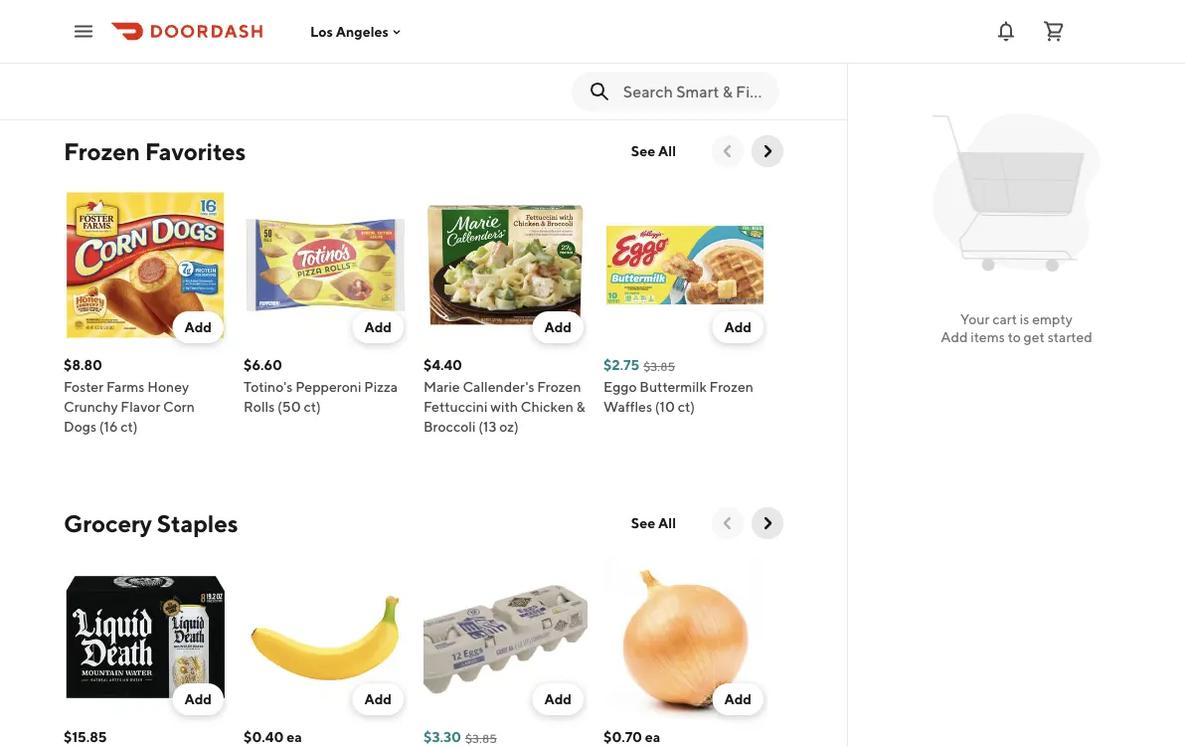 Task type: vqa. For each thing, say whether or not it's contained in the screenshot.
Doing
no



Task type: describe. For each thing, give the bounding box(es) containing it.
add for 'foster farms honey crunchy flavor corn dogs (16 ct)' image in the top left of the page
[[184, 319, 212, 335]]

(16
[[99, 418, 118, 435]]

your
[[961, 311, 990, 327]]

$0.40 ea
[[244, 729, 302, 745]]

shasta caffeine free tiki punch soda (67.6 oz)
[[64, 6, 220, 43]]

corn
[[163, 398, 195, 415]]

$0.70 ea
[[604, 729, 661, 745]]

white
[[288, 6, 328, 23]]

foster
[[64, 378, 104, 395]]

add for totino's pepperoni pizza rolls (50 ct) image
[[364, 319, 392, 335]]

oz) inside $4.40 marie callender's frozen fettuccini with chicken & broccoli (13 oz)
[[500, 418, 519, 435]]

cart
[[993, 311, 1018, 327]]

previous button of carousel image for grocery staples
[[718, 513, 738, 533]]

buttermilk
[[640, 378, 707, 395]]

honey
[[147, 378, 189, 395]]

ct) inside $6.60 totino's pepperoni pizza rolls (50 ct)
[[304, 398, 321, 415]]

add for marie callender's frozen fettuccini with chicken & broccoli (13 oz) image
[[545, 319, 572, 335]]

frozen favorites link
[[64, 135, 246, 167]]

crunchy
[[64, 398, 118, 415]]

$2.75
[[604, 357, 640, 373]]

marie callender's frozen fettuccini with chicken & broccoli (13 oz) image
[[424, 183, 588, 347]]

add for first street grade aa large white eggs (12 ct) image
[[545, 691, 572, 707]]

pizza
[[364, 378, 398, 395]]

$4.40 marie callender's frozen fettuccini with chicken & broccoli (13 oz)
[[424, 357, 586, 435]]

add inside your cart is empty add items to get started
[[941, 329, 968, 345]]

your cart is empty add items to get started
[[941, 311, 1093, 345]]

see all for grocery staples
[[631, 515, 676, 531]]

waffles
[[604, 398, 653, 415]]

spanish onion (each) image
[[604, 555, 768, 719]]

see for frozen favorites
[[631, 143, 656, 159]]

to
[[1008, 329, 1021, 345]]

bimbo white bread (24 oz)
[[244, 6, 392, 43]]

open menu image
[[72, 19, 95, 43]]

$2.75 $3.85 eggo buttermilk frozen waffles (10 ct)
[[604, 357, 754, 415]]

soda
[[108, 26, 140, 43]]

ct) inside $2.75 $3.85 eggo buttermilk frozen waffles (10 ct)
[[678, 398, 695, 415]]

&
[[577, 398, 586, 415]]

(67.6
[[142, 26, 173, 43]]

staples
[[157, 509, 238, 537]]

eggo buttermilk frozen waffles (10 ct) image
[[604, 183, 768, 347]]

$6.60
[[244, 357, 283, 373]]

$8.80 foster farms honey crunchy flavor corn dogs (16 ct)
[[64, 357, 195, 435]]

frozen favorites
[[64, 137, 246, 165]]

add for liquid death mountain water natural artesian water cans (19.2 oz x 8 ct) "image"
[[184, 691, 212, 707]]

Search Smart & Final search field
[[623, 81, 764, 102]]

bimbo
[[244, 6, 285, 23]]

los
[[310, 23, 333, 40]]

all for frozen favorites
[[659, 143, 676, 159]]

punch
[[64, 26, 105, 43]]

(24
[[371, 6, 392, 23]]

$3.30
[[424, 729, 461, 745]]

caffeine
[[109, 6, 163, 23]]

ct) inside $8.80 foster farms honey crunchy flavor corn dogs (16 ct)
[[121, 418, 138, 435]]

empty retail cart image
[[924, 99, 1111, 286]]

angeles
[[336, 23, 389, 40]]

marie
[[424, 378, 460, 395]]

$15.85
[[64, 729, 107, 745]]

farms
[[106, 378, 145, 395]]

with
[[491, 398, 518, 415]]

0 horizontal spatial frozen
[[64, 137, 140, 165]]



Task type: locate. For each thing, give the bounding box(es) containing it.
1 horizontal spatial ea
[[645, 729, 661, 745]]

0 items, open order cart image
[[1042, 19, 1066, 43]]

next button of carousel image
[[758, 141, 778, 161]]

0 vertical spatial $3.85
[[644, 359, 675, 373]]

0 horizontal spatial ea
[[287, 729, 302, 745]]

flavor
[[121, 398, 160, 415]]

(10
[[655, 398, 675, 415]]

$3.85 for $3.30
[[465, 731, 497, 745]]

oz) down with
[[500, 418, 519, 435]]

0 vertical spatial see
[[631, 143, 656, 159]]

1 vertical spatial see all link
[[620, 507, 688, 539]]

0 vertical spatial see all
[[631, 143, 676, 159]]

see all link for staples
[[620, 507, 688, 539]]

0 horizontal spatial oz)
[[176, 26, 195, 43]]

frozen inside $2.75 $3.85 eggo buttermilk frozen waffles (10 ct)
[[710, 378, 754, 395]]

all
[[659, 143, 676, 159], [659, 515, 676, 531]]

2 previous button of carousel image from the top
[[718, 513, 738, 533]]

2 horizontal spatial frozen
[[710, 378, 754, 395]]

$6.60 totino's pepperoni pizza rolls (50 ct)
[[244, 357, 398, 415]]

1 vertical spatial previous button of carousel image
[[718, 513, 738, 533]]

1 horizontal spatial ct)
[[304, 398, 321, 415]]

frozen up chicken
[[537, 378, 581, 395]]

see all link for favorites
[[620, 135, 688, 167]]

los angeles
[[310, 23, 389, 40]]

see
[[631, 143, 656, 159], [631, 515, 656, 531]]

add for eggo buttermilk frozen waffles (10 ct) image
[[725, 319, 752, 335]]

ct) right (16
[[121, 418, 138, 435]]

first street grade aa large white eggs (12 ct) image
[[424, 555, 588, 719]]

0 horizontal spatial ct)
[[121, 418, 138, 435]]

previous button of carousel image left next button of carousel image at the right of page
[[718, 141, 738, 161]]

free
[[166, 6, 195, 23]]

add button
[[172, 311, 224, 343], [172, 311, 224, 343], [353, 311, 404, 343], [353, 311, 404, 343], [533, 311, 584, 343], [533, 311, 584, 343], [713, 311, 764, 343], [713, 311, 764, 343], [172, 683, 224, 715], [172, 683, 224, 715], [353, 683, 404, 715], [353, 683, 404, 715], [533, 683, 584, 715], [533, 683, 584, 715], [713, 683, 764, 715], [713, 683, 764, 715]]

foster farms honey crunchy flavor corn dogs (16 ct) image
[[64, 183, 228, 347]]

1 horizontal spatial $3.85
[[644, 359, 675, 373]]

$4.40
[[424, 357, 462, 373]]

see all link
[[620, 135, 688, 167], [620, 507, 688, 539]]

$3.85 inside $3.30 $3.85
[[465, 731, 497, 745]]

oz)
[[176, 26, 195, 43], [244, 26, 263, 43], [500, 418, 519, 435]]

2 see all link from the top
[[620, 507, 688, 539]]

see all
[[631, 143, 676, 159], [631, 515, 676, 531]]

2 ea from the left
[[645, 729, 661, 745]]

0 vertical spatial see all link
[[620, 135, 688, 167]]

items
[[971, 329, 1006, 345]]

ea
[[287, 729, 302, 745], [645, 729, 661, 745]]

see all for frozen favorites
[[631, 143, 676, 159]]

1 see all from the top
[[631, 143, 676, 159]]

add for banana (each) image
[[364, 691, 392, 707]]

$3.30 $3.85
[[424, 729, 497, 745]]

los angeles button
[[310, 23, 405, 40]]

frozen right buttermilk
[[710, 378, 754, 395]]

grocery
[[64, 509, 152, 537]]

1 ea from the left
[[287, 729, 302, 745]]

frozen inside $4.40 marie callender's frozen fettuccini with chicken & broccoli (13 oz)
[[537, 378, 581, 395]]

previous button of carousel image
[[718, 141, 738, 161], [718, 513, 738, 533]]

ct)
[[304, 398, 321, 415], [678, 398, 695, 415], [121, 418, 138, 435]]

is
[[1020, 311, 1030, 327]]

grocery staples
[[64, 509, 238, 537]]

next button of carousel image
[[758, 513, 778, 533]]

previous button of carousel image for frozen favorites
[[718, 141, 738, 161]]

0 vertical spatial previous button of carousel image
[[718, 141, 738, 161]]

eggo
[[604, 378, 637, 395]]

oz) inside shasta caffeine free tiki punch soda (67.6 oz)
[[176, 26, 195, 43]]

all for grocery staples
[[659, 515, 676, 531]]

previous button of carousel image left next button of carousel icon
[[718, 513, 738, 533]]

rolls
[[244, 398, 275, 415]]

totino's
[[244, 378, 293, 395]]

$3.85 up buttermilk
[[644, 359, 675, 373]]

$0.70
[[604, 729, 643, 745]]

broccoli
[[424, 418, 476, 435]]

pepperoni
[[296, 378, 362, 395]]

dogs
[[64, 418, 96, 435]]

2 horizontal spatial ct)
[[678, 398, 695, 415]]

2 see from the top
[[631, 515, 656, 531]]

totino's pepperoni pizza rolls (50 ct) image
[[244, 183, 408, 347]]

(50
[[278, 398, 301, 415]]

ct) right "(10"
[[678, 398, 695, 415]]

$3.85 right $3.30
[[465, 731, 497, 745]]

ea right the $0.70
[[645, 729, 661, 745]]

1 previous button of carousel image from the top
[[718, 141, 738, 161]]

frozen
[[64, 137, 140, 165], [537, 378, 581, 395], [710, 378, 754, 395]]

started
[[1048, 329, 1093, 345]]

favorites
[[145, 137, 246, 165]]

$3.85
[[644, 359, 675, 373], [465, 731, 497, 745]]

oz) down bimbo
[[244, 26, 263, 43]]

liquid death mountain water natural artesian water cans (19.2 oz x 8 ct) image
[[64, 555, 228, 719]]

get
[[1024, 329, 1045, 345]]

2 see all from the top
[[631, 515, 676, 531]]

(13
[[479, 418, 497, 435]]

ea for $0.70 ea
[[645, 729, 661, 745]]

1 see all link from the top
[[620, 135, 688, 167]]

grocery staples link
[[64, 507, 238, 539]]

0 horizontal spatial $3.85
[[465, 731, 497, 745]]

1 see from the top
[[631, 143, 656, 159]]

2 all from the top
[[659, 515, 676, 531]]

see for grocery staples
[[631, 515, 656, 531]]

1 vertical spatial all
[[659, 515, 676, 531]]

0 vertical spatial all
[[659, 143, 676, 159]]

1 all from the top
[[659, 143, 676, 159]]

oz) inside bimbo white bread (24 oz)
[[244, 26, 263, 43]]

1 vertical spatial see
[[631, 515, 656, 531]]

1 vertical spatial see all
[[631, 515, 676, 531]]

$8.80
[[64, 357, 102, 373]]

oz) down "free"
[[176, 26, 195, 43]]

$0.40
[[244, 729, 284, 745]]

callender's
[[463, 378, 535, 395]]

ea for $0.40 ea
[[287, 729, 302, 745]]

1 vertical spatial $3.85
[[465, 731, 497, 745]]

$3.85 for $2.75
[[644, 359, 675, 373]]

ea right $0.40
[[287, 729, 302, 745]]

add for spanish onion (each) image
[[725, 691, 752, 707]]

2 horizontal spatial oz)
[[500, 418, 519, 435]]

empty
[[1033, 311, 1073, 327]]

chicken
[[521, 398, 574, 415]]

fettuccini
[[424, 398, 488, 415]]

add
[[184, 319, 212, 335], [364, 319, 392, 335], [545, 319, 572, 335], [725, 319, 752, 335], [941, 329, 968, 345], [184, 691, 212, 707], [364, 691, 392, 707], [545, 691, 572, 707], [725, 691, 752, 707]]

1 horizontal spatial oz)
[[244, 26, 263, 43]]

shasta
[[64, 6, 106, 23]]

1 horizontal spatial frozen
[[537, 378, 581, 395]]

$3.85 inside $2.75 $3.85 eggo buttermilk frozen waffles (10 ct)
[[644, 359, 675, 373]]

frozen left favorites
[[64, 137, 140, 165]]

tiki
[[198, 6, 220, 23]]

ct) right "(50"
[[304, 398, 321, 415]]

banana (each) image
[[244, 555, 408, 719]]

notification bell image
[[995, 19, 1019, 43]]

bread
[[330, 6, 368, 23]]



